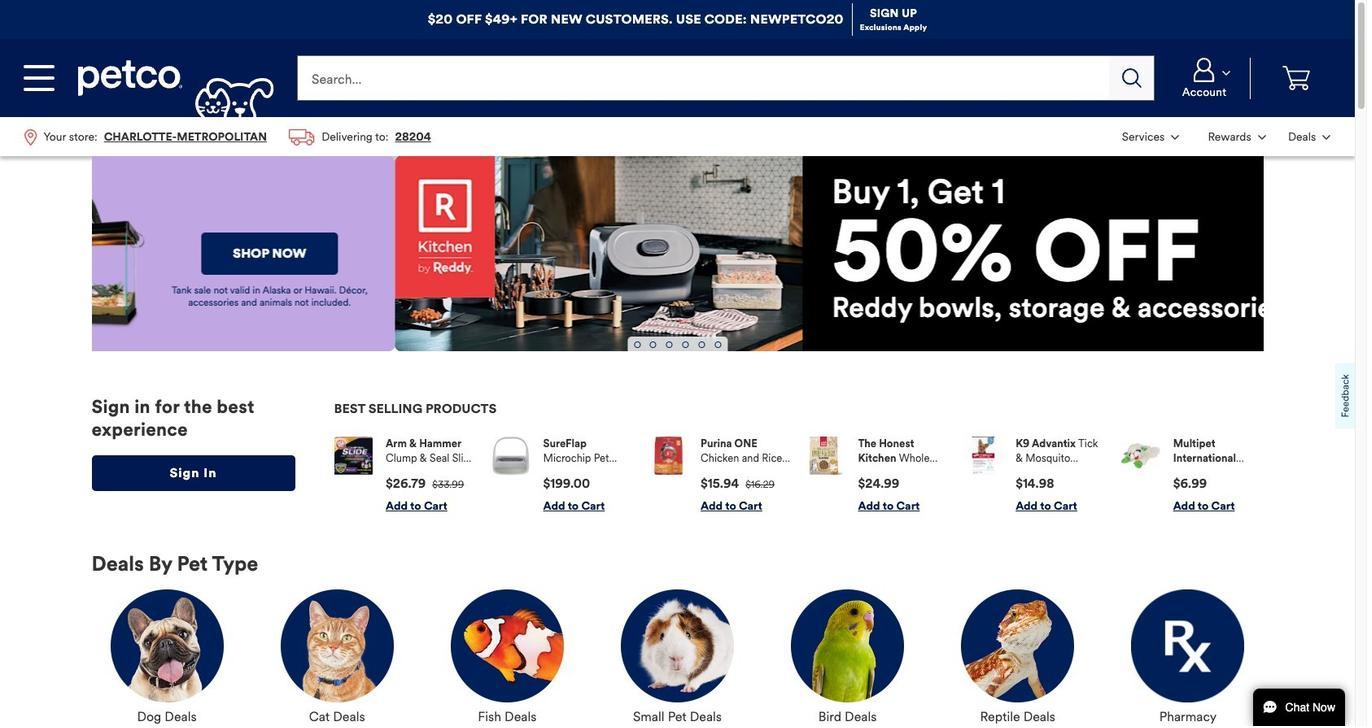 Task type: describe. For each thing, give the bounding box(es) containing it.
cat deals image
[[281, 590, 394, 703]]

small pet deals image
[[621, 590, 734, 703]]

pet pharmacy image
[[1132, 590, 1245, 703]]

fish deals image
[[451, 590, 564, 703]]

bird deals image
[[791, 590, 904, 703]]

reptile deals image
[[961, 590, 1074, 703]]

Search search field
[[297, 55, 1109, 101]]

search image
[[1122, 68, 1142, 88]]



Task type: locate. For each thing, give the bounding box(es) containing it.
list item
[[278, 117, 442, 156], [334, 437, 476, 514], [492, 437, 633, 514], [649, 437, 791, 514], [807, 437, 948, 514], [964, 437, 1106, 514], [1122, 437, 1263, 514]]

list
[[13, 117, 442, 156], [1111, 117, 1342, 156], [334, 424, 1263, 527]]

dog deals image
[[110, 590, 223, 703]]



Task type: vqa. For each thing, say whether or not it's contained in the screenshot.
list
yes



